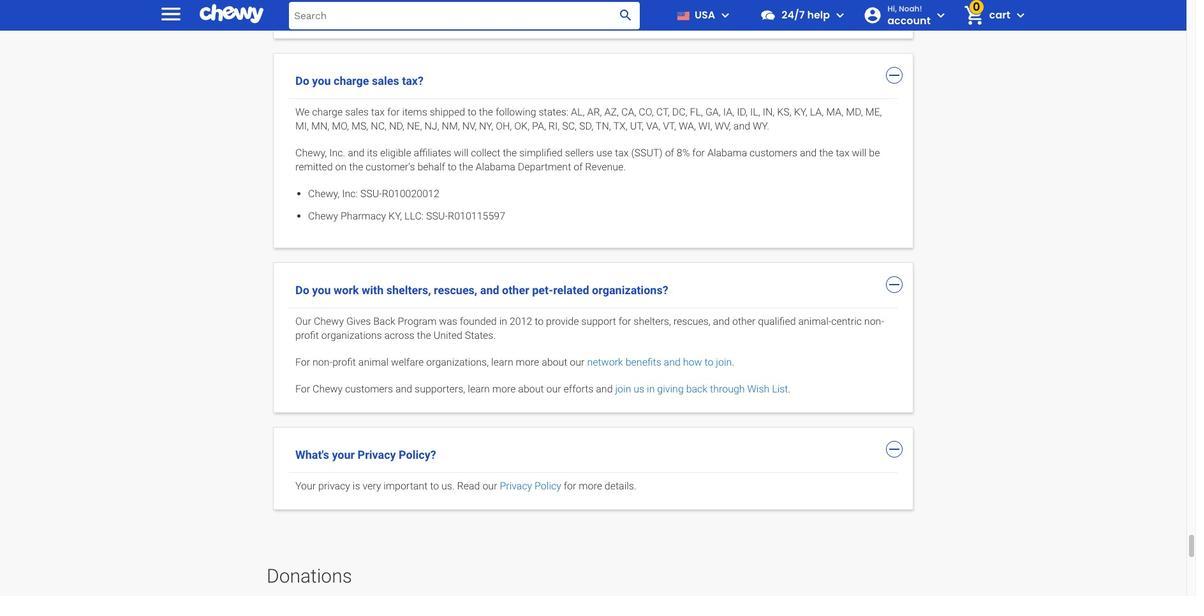 Task type: vqa. For each thing, say whether or not it's contained in the screenshot.
There's
no



Task type: locate. For each thing, give the bounding box(es) containing it.
fl,
[[690, 106, 703, 118]]

about
[[542, 356, 568, 368], [518, 383, 544, 395]]

0 horizontal spatial learn
[[468, 383, 490, 395]]

privacy
[[319, 480, 350, 492]]

shelters, inside our chewy gives back program was founded in 2012 to provide support for shelters, rescues, and other qualified animal-centric non- profit organizations across the united states.
[[634, 315, 671, 327]]

policy
[[535, 480, 562, 492]]

1 for from the top
[[295, 356, 310, 368]]

0 horizontal spatial profit
[[295, 329, 319, 341]]

to inside our chewy gives back program was founded in 2012 to provide support for shelters, rescues, and other qualified animal-centric non- profit organizations across the united states.
[[535, 315, 544, 327]]

tax up 'nc,'
[[371, 106, 385, 118]]

1 vertical spatial customers
[[345, 383, 393, 395]]

1 vertical spatial in
[[647, 383, 655, 395]]

1 vertical spatial rescues,
[[674, 315, 711, 327]]

1 horizontal spatial learn
[[491, 356, 514, 368]]

the inside ). select email and enter the email address used by your social login account.
[[741, 0, 755, 7]]

organizations
[[321, 329, 382, 341]]

tax left be
[[836, 147, 850, 159]]

remitted
[[295, 161, 333, 173]]

sales inside we charge sales tax for items shipped to the following states: al, ar, az, ca, co, ct, dc, fl, ga, ia, id, il, in, ks, ky, la, ma, md, me, mi, mn, mo, ms, nc, nd, ne, nj, nm, nv, ny, oh, ok, pa, ri, sc, sd, tn, tx, ut, va, vt, wa, wi, wv, and wy.
[[345, 106, 369, 118]]

dc,
[[672, 106, 688, 118]]

0 horizontal spatial will
[[454, 147, 469, 159]]

1 horizontal spatial other
[[733, 315, 756, 327]]

of down sellers
[[574, 161, 583, 173]]

0 vertical spatial customers
[[750, 147, 798, 159]]

menu image
[[158, 1, 184, 26], [718, 8, 733, 23]]

other left "pet-" at top left
[[502, 283, 530, 297]]

non- right centric
[[865, 315, 885, 327]]

1 vertical spatial chewy,
[[308, 187, 340, 200]]

read
[[457, 480, 480, 492]]

join up through
[[716, 356, 732, 368]]

and inside ). select email and enter the email address used by your social login account.
[[696, 0, 713, 7]]

1 horizontal spatial tax
[[615, 147, 629, 159]]

in left 2012
[[499, 315, 507, 327]]

2 will from the left
[[852, 147, 867, 159]]

2 do from the top
[[295, 283, 309, 297]]

do up our
[[295, 283, 309, 297]]

0 vertical spatial rescues,
[[434, 283, 478, 297]]

r010020012
[[382, 187, 440, 200]]

to right 2012
[[535, 315, 544, 327]]

login
[[324, 9, 346, 21]]

states: al,
[[539, 106, 585, 118]]

for
[[295, 356, 310, 368], [295, 383, 310, 395]]

other
[[502, 283, 530, 297], [733, 315, 756, 327]]

will left collect
[[454, 147, 469, 159]]

the down 'ma,'
[[820, 147, 834, 159]]

0 horizontal spatial in
[[499, 315, 507, 327]]

alabama down the wv,
[[708, 147, 747, 159]]

join us in giving back through wish list link
[[616, 382, 788, 396]]

about up for chewy customers and supporters, learn more about our efforts and join us in giving back through wish list .
[[542, 356, 568, 368]]

nm,
[[442, 120, 460, 132]]

1 vertical spatial you
[[312, 283, 331, 297]]

0 vertical spatial your
[[860, 0, 879, 7]]

chewy, left the inc:
[[308, 187, 340, 200]]

1 horizontal spatial non-
[[865, 315, 885, 327]]

eligible
[[380, 147, 411, 159]]

2 vertical spatial more
[[579, 480, 602, 492]]

for inside we charge sales tax for items shipped to the following states: al, ar, az, ca, co, ct, dc, fl, ga, ia, id, il, in, ks, ky, la, ma, md, me, mi, mn, mo, ms, nc, nd, ne, nj, nm, nv, ny, oh, ok, pa, ri, sc, sd, tn, tx, ut, va, vt, wa, wi, wv, and wy.
[[387, 106, 400, 118]]

you
[[312, 74, 331, 87], [312, 283, 331, 297]]

on
[[335, 161, 347, 173]]

1 horizontal spatial ky,
[[794, 106, 808, 118]]

behalf
[[418, 161, 445, 173]]

we charge sales tax for items shipped to the following states: al, ar, az, ca, co, ct, dc, fl, ga, ia, id, il, in, ks, ky, la, ma, md, me, mi, mn, mo, ms, nc, nd, ne, nj, nm, nv, ny, oh, ok, pa, ri, sc, sd, tn, tx, ut, va, vt, wa, wi, wv, and wy.
[[295, 106, 882, 132]]

non- inside our chewy gives back program was founded in 2012 to provide support for shelters, rescues, and other qualified animal-centric non- profit organizations across the united states.
[[865, 315, 885, 327]]

0 vertical spatial our
[[570, 356, 585, 368]]

chewy, for chewy, inc. and its eligible affiliates will collect the simplified sellers use tax (ssut) of 8% for alabama customers and the tax will be remitted on the customer's behalf to the alabama department of revenue.
[[295, 147, 327, 159]]

to inside we charge sales tax for items shipped to the following states: al, ar, az, ca, co, ct, dc, fl, ga, ia, id, il, in, ks, ky, la, ma, md, me, mi, mn, mo, ms, nc, nd, ne, nj, nm, nv, ny, oh, ok, pa, ri, sc, sd, tn, tx, ut, va, vt, wa, wi, wv, and wy.
[[468, 106, 477, 118]]

to right behalf
[[448, 161, 457, 173]]

2 vertical spatial chewy
[[313, 383, 343, 395]]

llc:
[[405, 210, 424, 222]]

1 vertical spatial shelters,
[[634, 315, 671, 327]]

ssu- right the inc:
[[360, 187, 382, 200]]

help
[[808, 8, 830, 22]]

0 horizontal spatial menu image
[[158, 1, 184, 26]]

network
[[587, 356, 623, 368]]

0 horizontal spatial sales
[[345, 106, 369, 118]]

0 horizontal spatial customers
[[345, 383, 393, 395]]

our up efforts
[[570, 356, 585, 368]]

0 vertical spatial learn
[[491, 356, 514, 368]]

alabama
[[708, 147, 747, 159], [476, 161, 516, 173]]

0 horizontal spatial alabama
[[476, 161, 516, 173]]

0 vertical spatial ky,
[[794, 106, 808, 118]]

your right by
[[860, 0, 879, 7]]

0 horizontal spatial of
[[574, 161, 583, 173]]

shelters, down organizations?
[[634, 315, 671, 327]]

of
[[665, 147, 675, 159], [574, 161, 583, 173]]

and left its
[[348, 147, 365, 159]]

. up through
[[732, 356, 735, 368]]

for right the 8%
[[693, 147, 705, 159]]

1 do from the top
[[295, 74, 309, 87]]

shelters, up program
[[387, 283, 431, 297]]

our left efforts
[[547, 383, 561, 395]]

for right the support
[[619, 315, 631, 327]]

1 vertical spatial ssu-
[[426, 210, 448, 222]]

ma,
[[827, 106, 844, 118]]

will left be
[[852, 147, 867, 159]]

tax inside we charge sales tax for items shipped to the following states: al, ar, az, ca, co, ct, dc, fl, ga, ia, id, il, in, ks, ky, la, ma, md, me, mi, mn, mo, ms, nc, nd, ne, nj, nm, nv, ny, oh, ok, pa, ri, sc, sd, tn, tx, ut, va, vt, wa, wi, wv, and wy.
[[371, 106, 385, 118]]

chewy right our
[[314, 315, 344, 327]]

for non-profit animal welfare organizations, learn more about our network benefits and how to join .
[[295, 356, 735, 368]]

0 horizontal spatial ssu-
[[360, 187, 382, 200]]

shipped
[[430, 106, 465, 118]]

0 vertical spatial about
[[542, 356, 568, 368]]

0 horizontal spatial rescues,
[[434, 283, 478, 297]]

2 for from the top
[[295, 383, 310, 395]]

0 horizontal spatial tax
[[371, 106, 385, 118]]

1 vertical spatial other
[[733, 315, 756, 327]]

ia,
[[724, 106, 735, 118]]

your right the what's
[[332, 448, 355, 461]]

0 vertical spatial non-
[[865, 315, 885, 327]]

0 vertical spatial chewy
[[308, 210, 338, 222]]

the down program
[[417, 329, 431, 341]]

in
[[499, 315, 507, 327], [647, 383, 655, 395]]

0 vertical spatial .
[[732, 356, 735, 368]]

nj,
[[425, 120, 440, 132]]

do up we
[[295, 74, 309, 87]]

1 horizontal spatial customers
[[750, 147, 798, 159]]

1 horizontal spatial will
[[852, 147, 867, 159]]

0 vertical spatial in
[[499, 315, 507, 327]]

. right wish
[[788, 383, 791, 395]]

0 vertical spatial profit
[[295, 329, 319, 341]]

0 vertical spatial do
[[295, 74, 309, 87]]

ky, left la, at right
[[794, 106, 808, 118]]

our
[[570, 356, 585, 368], [547, 383, 561, 395], [483, 480, 497, 492]]

learn down the states.
[[491, 356, 514, 368]]

chewy down organizations
[[313, 383, 343, 395]]

2 you from the top
[[312, 283, 331, 297]]

co,
[[639, 106, 654, 118]]

1 vertical spatial do
[[295, 283, 309, 297]]

2 horizontal spatial our
[[570, 356, 585, 368]]

0 vertical spatial you
[[312, 74, 331, 87]]

chewy left 'pharmacy'
[[308, 210, 338, 222]]

0 vertical spatial privacy
[[358, 448, 396, 461]]

0 vertical spatial sales
[[372, 74, 399, 87]]

more left details.
[[579, 480, 602, 492]]

for chewy customers and supporters, learn more about our efforts and join us in giving back through wish list .
[[295, 383, 791, 395]]

0 horizontal spatial our
[[483, 480, 497, 492]]

1 horizontal spatial our
[[547, 383, 561, 395]]

alabama down collect
[[476, 161, 516, 173]]

1 vertical spatial charge
[[312, 106, 343, 118]]

1 vertical spatial non-
[[313, 356, 333, 368]]

you up mn,
[[312, 74, 331, 87]]

following
[[496, 106, 536, 118]]

states.
[[465, 329, 496, 341]]

1 vertical spatial learn
[[468, 383, 490, 395]]

list
[[772, 383, 788, 395]]

other left qualified
[[733, 315, 756, 327]]

customers down animal
[[345, 383, 393, 395]]

about down for non-profit animal welfare organizations, learn more about our network benefits and how to join .
[[518, 383, 544, 395]]

1 vertical spatial your
[[332, 448, 355, 461]]

1 vertical spatial privacy
[[500, 480, 532, 492]]

learn down "organizations,"
[[468, 383, 490, 395]]

chewy pharmacy ky, llc: ssu-r010115597
[[308, 210, 505, 222]]

24/7 help
[[782, 8, 830, 22]]

).
[[631, 0, 636, 7]]

very
[[363, 480, 381, 492]]

to
[[468, 106, 477, 118], [448, 161, 457, 173], [535, 315, 544, 327], [705, 356, 714, 368], [430, 480, 439, 492]]

1 vertical spatial ky,
[[389, 210, 402, 222]]

1 horizontal spatial rescues,
[[674, 315, 711, 327]]

pharmacy
[[341, 210, 386, 222]]

0 horizontal spatial other
[[502, 283, 530, 297]]

the inside our chewy gives back program was founded in 2012 to provide support for shelters, rescues, and other qualified animal-centric non- profit organizations across the united states.
[[417, 329, 431, 341]]

1 horizontal spatial profit
[[333, 356, 356, 368]]

to right the how
[[705, 356, 714, 368]]

1 horizontal spatial alabama
[[708, 147, 747, 159]]

our for and
[[547, 383, 561, 395]]

noah!
[[899, 3, 923, 14]]

join left us on the right of the page
[[616, 383, 631, 395]]

more down for non-profit animal welfare organizations, learn more about our network benefits and how to join .
[[493, 383, 516, 395]]

0 horizontal spatial your
[[332, 448, 355, 461]]

1 horizontal spatial your
[[860, 0, 879, 7]]

chewy inside our chewy gives back program was founded in 2012 to provide support for shelters, rescues, and other qualified animal-centric non- profit organizations across the united states.
[[314, 315, 344, 327]]

for inside our chewy gives back program was founded in 2012 to provide support for shelters, rescues, and other qualified animal-centric non- profit organizations across the united states.
[[619, 315, 631, 327]]

chewy, inside chewy, inc. and its eligible affiliates will collect the simplified sellers use tax (ssut) of 8% for alabama customers and the tax will be remitted on the customer's behalf to the alabama department of revenue.
[[295, 147, 327, 159]]

1 horizontal spatial sales
[[372, 74, 399, 87]]

you for work
[[312, 283, 331, 297]]

our chewy gives back program was founded in 2012 to provide support for shelters, rescues, and other qualified animal-centric non- profit organizations across the united states.
[[295, 315, 885, 341]]

1 horizontal spatial privacy
[[500, 480, 532, 492]]

privacy left policy
[[500, 480, 532, 492]]

chewy for for
[[313, 383, 343, 395]]

1 you from the top
[[312, 74, 331, 87]]

to inside chewy, inc. and its eligible affiliates will collect the simplified sellers use tax (ssut) of 8% for alabama customers and the tax will be remitted on the customer's behalf to the alabama department of revenue.
[[448, 161, 457, 173]]

usa button
[[672, 0, 733, 31]]

privacy up very
[[358, 448, 396, 461]]

privacy policy link
[[500, 479, 562, 493]]

sales up ms,
[[345, 106, 369, 118]]

the right collect
[[503, 147, 517, 159]]

1 vertical spatial chewy
[[314, 315, 344, 327]]

profit down organizations
[[333, 356, 356, 368]]

1 horizontal spatial in
[[647, 383, 655, 395]]

inc.
[[329, 147, 345, 159]]

sd,
[[580, 120, 594, 132]]

help menu image
[[833, 8, 848, 23]]

ri,
[[549, 120, 560, 132]]

2 vertical spatial our
[[483, 480, 497, 492]]

the inside we charge sales tax for items shipped to the following states: al, ar, az, ca, co, ct, dc, fl, ga, ia, id, il, in, ks, ky, la, ma, md, me, mi, mn, mo, ms, nc, nd, ne, nj, nm, nv, ny, oh, ok, pa, ri, sc, sd, tn, tx, ut, va, vt, wa, wi, wv, and wy.
[[479, 106, 493, 118]]

in right us on the right of the page
[[647, 383, 655, 395]]

and
[[696, 0, 713, 7], [734, 120, 751, 132], [348, 147, 365, 159], [800, 147, 817, 159], [480, 283, 499, 297], [713, 315, 730, 327], [664, 356, 681, 368], [396, 383, 412, 395], [596, 383, 613, 395]]

1 vertical spatial of
[[574, 161, 583, 173]]

how
[[683, 356, 702, 368]]

0 vertical spatial for
[[295, 356, 310, 368]]

wy.
[[753, 120, 770, 132]]

to up nv,
[[468, 106, 477, 118]]

items
[[402, 106, 427, 118]]

Product search field
[[289, 2, 640, 29]]

non- down organizations
[[313, 356, 333, 368]]

with
[[362, 283, 384, 297]]

more
[[516, 356, 539, 368], [493, 383, 516, 395], [579, 480, 602, 492]]

rescues, up was
[[434, 283, 478, 297]]

our for policy
[[483, 480, 497, 492]]

1 vertical spatial for
[[295, 383, 310, 395]]

sellers
[[565, 147, 594, 159]]

1 horizontal spatial of
[[665, 147, 675, 159]]

1 horizontal spatial join
[[716, 356, 732, 368]]

hi,
[[888, 3, 897, 14]]

charge up mn,
[[312, 106, 343, 118]]

chewy,
[[295, 147, 327, 159], [308, 187, 340, 200]]

and inside we charge sales tax for items shipped to the following states: al, ar, az, ca, co, ct, dc, fl, ga, ia, id, il, in, ks, ky, la, ma, md, me, mi, mn, mo, ms, nc, nd, ne, nj, nm, nv, ny, oh, ok, pa, ri, sc, sd, tn, tx, ut, va, vt, wa, wi, wv, and wy.
[[734, 120, 751, 132]]

for up nd,
[[387, 106, 400, 118]]

ky, left llc:
[[389, 210, 402, 222]]

in inside our chewy gives back program was founded in 2012 to provide support for shelters, rescues, and other qualified animal-centric non- profit organizations across the united states.
[[499, 315, 507, 327]]

1 horizontal spatial shelters,
[[634, 315, 671, 327]]

customers inside chewy, inc. and its eligible affiliates will collect the simplified sellers use tax (ssut) of 8% for alabama customers and the tax will be remitted on the customer's behalf to the alabama department of revenue.
[[750, 147, 798, 159]]

items image
[[963, 4, 986, 27]]

and up usa
[[696, 0, 713, 7]]

ny,
[[479, 120, 493, 132]]

your inside ). select email and enter the email address used by your social login account.
[[860, 0, 879, 7]]

menu image inside usa popup button
[[718, 8, 733, 23]]

oh,
[[496, 120, 512, 132]]

the
[[741, 0, 755, 7], [479, 106, 493, 118], [503, 147, 517, 159], [820, 147, 834, 159], [349, 161, 363, 173], [459, 161, 473, 173], [417, 329, 431, 341]]

menu image down enter
[[718, 8, 733, 23]]

of left the 8%
[[665, 147, 675, 159]]

1 horizontal spatial ssu-
[[426, 210, 448, 222]]

0 vertical spatial other
[[502, 283, 530, 297]]

0 vertical spatial alabama
[[708, 147, 747, 159]]

sales left tax?
[[372, 74, 399, 87]]

chewy inside do you charge sales tax? element
[[308, 210, 338, 222]]

menu image left chewy home image at top left
[[158, 1, 184, 26]]

0 horizontal spatial join
[[616, 383, 631, 395]]

1 vertical spatial sales
[[345, 106, 369, 118]]

the up ny,
[[479, 106, 493, 118]]

1 vertical spatial .
[[788, 383, 791, 395]]

profit down our
[[295, 329, 319, 341]]

0 vertical spatial shelters,
[[387, 283, 431, 297]]

founded
[[460, 315, 497, 327]]

and inside our chewy gives back program was founded in 2012 to provide support for shelters, rescues, and other qualified animal-centric non- profit organizations across the united states.
[[713, 315, 730, 327]]

across
[[385, 329, 415, 341]]

and left qualified
[[713, 315, 730, 327]]

chewy, up remitted
[[295, 147, 327, 159]]

ut,
[[630, 120, 644, 132]]

ssu-
[[360, 187, 382, 200], [426, 210, 448, 222]]

customers down wy.
[[750, 147, 798, 159]]

account
[[888, 13, 931, 28]]

you left work at the left of page
[[312, 283, 331, 297]]

1 horizontal spatial menu image
[[718, 8, 733, 23]]

1 vertical spatial our
[[547, 383, 561, 395]]

ssu- right llc:
[[426, 210, 448, 222]]

hi, noah! account
[[888, 3, 931, 28]]

tax right use
[[615, 147, 629, 159]]

you for charge
[[312, 74, 331, 87]]

and down id,
[[734, 120, 751, 132]]

details.
[[605, 480, 637, 492]]

1 vertical spatial alabama
[[476, 161, 516, 173]]

do
[[295, 74, 309, 87], [295, 283, 309, 297]]

the right enter
[[741, 0, 755, 7]]

do you charge sales tax?
[[295, 74, 424, 87]]

0 horizontal spatial .
[[732, 356, 735, 368]]

0 vertical spatial chewy,
[[295, 147, 327, 159]]

for
[[387, 106, 400, 118], [693, 147, 705, 159], [619, 315, 631, 327], [564, 480, 577, 492]]

rescues, up the how
[[674, 315, 711, 327]]

our right the read
[[483, 480, 497, 492]]

1 will from the left
[[454, 147, 469, 159]]

0 horizontal spatial ky,
[[389, 210, 402, 222]]

more up for chewy customers and supporters, learn more about our efforts and join us in giving back through wish list .
[[516, 356, 539, 368]]

charge up ms,
[[334, 74, 369, 87]]



Task type: describe. For each thing, give the bounding box(es) containing it.
benefits
[[626, 356, 662, 368]]

0 vertical spatial charge
[[334, 74, 369, 87]]

email
[[669, 0, 694, 7]]

organizations,
[[426, 356, 489, 368]]

vt,
[[663, 120, 677, 132]]

mi,
[[295, 120, 309, 132]]

and up founded
[[480, 283, 499, 297]]

for right policy
[[564, 480, 577, 492]]

be
[[869, 147, 880, 159]]

ne,
[[407, 120, 422, 132]]

is
[[353, 480, 360, 492]]

animal-
[[799, 315, 832, 327]]

important
[[384, 480, 428, 492]]

submit search image
[[619, 8, 634, 23]]

cart link
[[959, 0, 1011, 31]]

il,
[[751, 106, 761, 118]]

centric
[[832, 315, 862, 327]]

us
[[634, 383, 645, 395]]

wi,
[[699, 120, 713, 132]]

chewy support image
[[760, 7, 777, 24]]

enter
[[715, 0, 738, 7]]

usa
[[695, 8, 716, 22]]

0 vertical spatial of
[[665, 147, 675, 159]]

pa,
[[532, 120, 546, 132]]

do you work with shelters, rescues, and other pet-related organizations? element
[[289, 307, 898, 403]]

select
[[639, 0, 666, 7]]

account.
[[348, 9, 387, 21]]

we
[[295, 106, 310, 118]]

do you charge sales tax? element
[[289, 98, 898, 238]]

nd,
[[389, 120, 405, 132]]

was
[[439, 315, 458, 327]]

2012
[[510, 315, 532, 327]]

welfare
[[391, 356, 424, 368]]

24/7
[[782, 8, 805, 22]]

customer's
[[366, 161, 415, 173]]

what's your privacy policy?
[[295, 448, 436, 461]]

ca,
[[622, 106, 637, 118]]

and left the how
[[664, 356, 681, 368]]

email
[[757, 0, 782, 7]]

affiliates
[[414, 147, 452, 159]]

(ssut)
[[631, 147, 663, 159]]

us.
[[442, 480, 455, 492]]

ks,
[[777, 106, 792, 118]]

1 vertical spatial join
[[616, 383, 631, 395]]

az,
[[605, 106, 619, 118]]

the right on
[[349, 161, 363, 173]]

department
[[518, 161, 571, 173]]

tax?
[[402, 74, 424, 87]]

policy?
[[399, 448, 436, 461]]

and right efforts
[[596, 383, 613, 395]]

0 horizontal spatial shelters,
[[387, 283, 431, 297]]

cart menu image
[[1013, 8, 1029, 23]]

r010115597
[[448, 210, 505, 222]]

1 vertical spatial more
[[493, 383, 516, 395]]

me,
[[866, 106, 882, 118]]

chewy, inc: ssu-r010020012
[[308, 187, 440, 200]]

supporters,
[[415, 383, 466, 395]]

its
[[367, 147, 378, 159]]

the down collect
[[459, 161, 473, 173]]

do for do you charge sales tax?
[[295, 74, 309, 87]]

in,
[[763, 106, 775, 118]]

other inside our chewy gives back program was founded in 2012 to provide support for shelters, rescues, and other qualified animal-centric non- profit organizations across the united states.
[[733, 315, 756, 327]]

). select email and enter the email address used by your social login account.
[[295, 0, 879, 21]]

8%
[[677, 147, 690, 159]]

0 horizontal spatial non-
[[313, 356, 333, 368]]

by
[[847, 0, 857, 7]]

profit inside our chewy gives back program was founded in 2012 to provide support for shelters, rescues, and other qualified animal-centric non- profit organizations across the united states.
[[295, 329, 319, 341]]

1 vertical spatial about
[[518, 383, 544, 395]]

for for for non-profit animal welfare organizations, learn more about our network benefits and how to join .
[[295, 356, 310, 368]]

nc,
[[371, 120, 387, 132]]

1 horizontal spatial .
[[788, 383, 791, 395]]

ar,
[[587, 106, 602, 118]]

va,
[[646, 120, 661, 132]]

ky, inside we charge sales tax for items shipped to the following states: al, ar, az, ca, co, ct, dc, fl, ga, ia, id, il, in, ks, ky, la, ma, md, me, mi, mn, mo, ms, nc, nd, ne, nj, nm, nv, ny, oh, ok, pa, ri, sc, sd, tn, tx, ut, va, vt, wa, wi, wv, and wy.
[[794, 106, 808, 118]]

chewy, for chewy, inc: ssu-r010020012
[[308, 187, 340, 200]]

revenue.
[[585, 161, 626, 173]]

united
[[434, 329, 463, 341]]

pet-
[[532, 283, 553, 297]]

charge inside we charge sales tax for items shipped to the following states: al, ar, az, ca, co, ct, dc, fl, ga, ia, id, il, in, ks, ky, la, ma, md, me, mi, mn, mo, ms, nc, nd, ne, nj, nm, nv, ny, oh, ok, pa, ri, sc, sd, tn, tx, ut, va, vt, wa, wi, wv, and wy.
[[312, 106, 343, 118]]

mo,
[[332, 120, 349, 132]]

related
[[553, 283, 589, 297]]

and down la, at right
[[800, 147, 817, 159]]

chewy home image
[[200, 0, 264, 28]]

0 horizontal spatial privacy
[[358, 448, 396, 461]]

your privacy is very important to us. read our privacy policy for more details.
[[295, 480, 637, 492]]

1 vertical spatial profit
[[333, 356, 356, 368]]

chewy for our
[[314, 315, 344, 327]]

0 vertical spatial join
[[716, 356, 732, 368]]

through
[[710, 383, 745, 395]]

rescues, inside our chewy gives back program was founded in 2012 to provide support for shelters, rescues, and other qualified animal-centric non- profit organizations across the united states.
[[674, 315, 711, 327]]

inc:
[[342, 187, 358, 200]]

network benefits and how to join link
[[587, 355, 732, 369]]

for inside chewy, inc. and its eligible affiliates will collect the simplified sellers use tax (ssut) of 8% for alabama customers and the tax will be remitted on the customer's behalf to the alabama department of revenue.
[[693, 147, 705, 159]]

do you work with shelters, rescues, and other pet-related organizations?
[[295, 283, 669, 297]]

program
[[398, 315, 437, 327]]

qualified
[[758, 315, 796, 327]]

wa,
[[679, 120, 696, 132]]

use
[[597, 147, 613, 159]]

do for do you work with shelters, rescues, and other pet-related organizations?
[[295, 283, 309, 297]]

0 vertical spatial ssu-
[[360, 187, 382, 200]]

to left us. at the left of the page
[[430, 480, 439, 492]]

provide
[[546, 315, 579, 327]]

0 vertical spatial more
[[516, 356, 539, 368]]

cart
[[990, 8, 1011, 22]]

tx,
[[614, 120, 628, 132]]

animal
[[359, 356, 389, 368]]

customers inside do you work with shelters, rescues, and other pet-related organizations? element
[[345, 383, 393, 395]]

nv,
[[463, 120, 477, 132]]

ga,
[[706, 106, 721, 118]]

and down welfare
[[396, 383, 412, 395]]

Search text field
[[289, 2, 640, 29]]

organizations?
[[592, 283, 669, 297]]

2 horizontal spatial tax
[[836, 147, 850, 159]]

work
[[334, 283, 359, 297]]

account menu image
[[934, 8, 949, 23]]

for for for chewy customers and supporters, learn more about our efforts and join us in giving back through wish list .
[[295, 383, 310, 395]]

24/7 help link
[[755, 0, 830, 31]]



